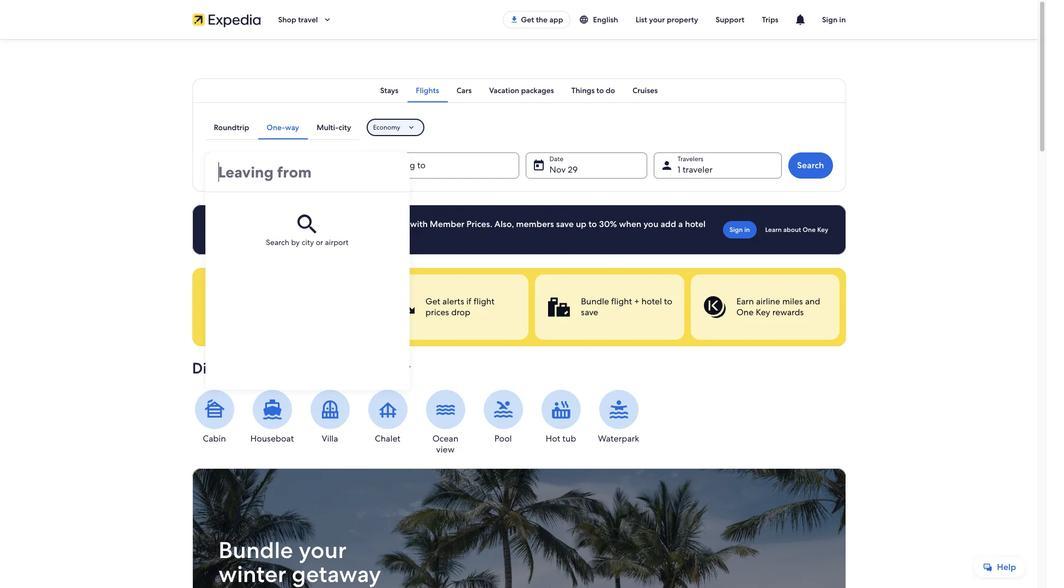Task type: locate. For each thing, give the bounding box(es) containing it.
rewards
[[772, 307, 804, 318]]

1 vertical spatial hotel
[[641, 296, 662, 307]]

app
[[550, 15, 563, 25]]

hot tub button
[[539, 390, 583, 445]]

hotel right add
[[685, 219, 706, 230]]

hotel right +
[[641, 296, 662, 307]]

support
[[716, 15, 745, 25]]

multi-city
[[317, 123, 351, 132]]

0 horizontal spatial one
[[736, 307, 754, 318]]

1 horizontal spatial save
[[556, 219, 574, 230]]

trips
[[762, 15, 779, 25]]

tub
[[563, 433, 576, 445]]

1 vertical spatial in
[[745, 226, 750, 234]]

or left the airport
[[316, 238, 323, 247]]

in inside 'main content'
[[745, 226, 750, 234]]

1 vertical spatial and
[[218, 584, 258, 589]]

add
[[661, 219, 676, 230]]

1 vertical spatial sign in
[[730, 226, 750, 234]]

sign in right communication center icon at the right of the page
[[822, 15, 846, 25]]

0 vertical spatial get
[[521, 15, 534, 25]]

by
[[291, 238, 300, 247]]

airline
[[756, 296, 780, 307]]

your for discover
[[256, 359, 288, 378]]

travel sale activities deals image
[[192, 469, 846, 589]]

member
[[430, 219, 465, 230]]

flight left by
[[259, 229, 281, 241]]

bundle for bundle flight + hotel to save
[[581, 296, 609, 307]]

with
[[410, 219, 428, 230]]

city right by
[[302, 238, 314, 247]]

ocean
[[432, 433, 458, 445]]

houseboat button
[[250, 390, 295, 445]]

flight inside "bundle flight + hotel to save"
[[611, 296, 632, 307]]

shop travel
[[278, 15, 318, 25]]

get right download the app button image
[[521, 15, 534, 25]]

1 vertical spatial search
[[266, 238, 289, 247]]

1 vertical spatial get
[[425, 296, 440, 307]]

0 horizontal spatial key
[[756, 307, 770, 318]]

save inside bundle your winter getaway and save
[[264, 584, 310, 589]]

stay
[[383, 359, 411, 378]]

support link
[[707, 10, 753, 29]]

1 horizontal spatial city
[[339, 123, 351, 132]]

communication center icon image
[[794, 13, 807, 26]]

sign in link
[[723, 221, 757, 239]]

save inside "bundle flight + hotel to save"
[[581, 307, 598, 318]]

1 horizontal spatial sign
[[822, 15, 838, 25]]

0 vertical spatial save
[[556, 219, 574, 230]]

sign
[[822, 15, 838, 25], [730, 226, 743, 234]]

key right the earn
[[756, 307, 770, 318]]

cars link
[[448, 78, 480, 102]]

2 horizontal spatial save
[[581, 307, 598, 318]]

in
[[839, 15, 846, 25], [745, 226, 750, 234]]

1 vertical spatial tab list
[[205, 116, 360, 140]]

pool button
[[481, 390, 526, 445]]

1 horizontal spatial flight
[[473, 296, 494, 307]]

and
[[805, 296, 820, 307], [218, 584, 258, 589]]

1 horizontal spatial search
[[797, 160, 824, 171]]

bundle inside bundle your winter getaway and save
[[218, 536, 293, 566]]

1 horizontal spatial hotel
[[685, 219, 706, 230]]

city inside tab list
[[339, 123, 351, 132]]

city left economy
[[339, 123, 351, 132]]

0 vertical spatial bundle
[[581, 296, 609, 307]]

0 horizontal spatial city
[[302, 238, 314, 247]]

sign in left 'learn'
[[730, 226, 750, 234]]

30%
[[599, 219, 617, 230]]

0 horizontal spatial a
[[253, 229, 257, 241]]

in left 'learn'
[[745, 226, 750, 234]]

sign in button
[[813, 7, 855, 33]]

expedia logo image
[[192, 12, 261, 27]]

one left the airline
[[736, 307, 754, 318]]

bundle inside "bundle flight + hotel to save"
[[581, 296, 609, 307]]

key right about
[[817, 226, 829, 234]]

airport
[[325, 238, 349, 247]]

do
[[606, 86, 615, 95]]

a left 10%
[[253, 229, 257, 241]]

flight right if
[[473, 296, 494, 307]]

in right communication center icon at the right of the page
[[839, 15, 846, 25]]

one
[[803, 226, 816, 234], [736, 307, 754, 318]]

to left 10%
[[242, 229, 251, 241]]

2 horizontal spatial flight
[[611, 296, 632, 307]]

sign in
[[822, 15, 846, 25], [730, 226, 750, 234]]

0 vertical spatial search
[[797, 160, 824, 171]]

0 horizontal spatial flight
[[259, 229, 281, 241]]

bundle your winter getaway and save main content
[[0, 39, 1038, 589]]

property
[[667, 15, 698, 25]]

1 horizontal spatial bundle
[[581, 296, 609, 307]]

1 vertical spatial save
[[581, 307, 598, 318]]

tab list
[[192, 78, 846, 102], [205, 116, 360, 140]]

search inside "button"
[[797, 160, 824, 171]]

sign right communication center icon at the right of the page
[[822, 15, 838, 25]]

your for bundle
[[298, 536, 346, 566]]

favorite
[[325, 359, 379, 378]]

1 vertical spatial one
[[736, 307, 754, 318]]

hotel inside "bundle flight + hotel to save"
[[641, 296, 662, 307]]

to right up
[[589, 219, 597, 230]]

city
[[339, 123, 351, 132], [302, 238, 314, 247]]

0 vertical spatial your
[[649, 15, 665, 25]]

1 horizontal spatial your
[[298, 536, 346, 566]]

0 horizontal spatial sign in
[[730, 226, 750, 234]]

or
[[281, 219, 290, 230], [316, 238, 323, 247]]

nov
[[550, 164, 566, 175]]

and inside earn airline miles and one key rewards
[[805, 296, 820, 307]]

roundtrip link
[[205, 116, 258, 140]]

bundle for bundle your winter getaway and save
[[218, 536, 293, 566]]

0 horizontal spatial or
[[281, 219, 290, 230]]

waterpark button
[[596, 390, 641, 445]]

more
[[292, 219, 313, 230]]

0 vertical spatial hotel
[[685, 219, 706, 230]]

2 out of 3 element
[[535, 275, 684, 340]]

shop travel button
[[269, 7, 341, 33]]

get left the alerts
[[425, 296, 440, 307]]

earn airline miles and one key rewards
[[736, 296, 820, 318]]

0 horizontal spatial search
[[266, 238, 289, 247]]

travel
[[298, 15, 318, 25]]

villa button
[[308, 390, 352, 445]]

1 horizontal spatial sign in
[[822, 15, 846, 25]]

flight
[[259, 229, 281, 241], [473, 296, 494, 307], [611, 296, 632, 307]]

0 horizontal spatial get
[[425, 296, 440, 307]]

a right add
[[678, 219, 683, 230]]

or right 10%
[[281, 219, 290, 230]]

0 vertical spatial city
[[339, 123, 351, 132]]

0 vertical spatial one
[[803, 226, 816, 234]]

get inside get alerts if flight prices drop
[[425, 296, 440, 307]]

bundle your winter getaway and save
[[218, 536, 381, 589]]

1 vertical spatial bundle
[[218, 536, 293, 566]]

3 out of 3 element
[[691, 275, 839, 340]]

0 horizontal spatial bundle
[[218, 536, 293, 566]]

2 horizontal spatial your
[[649, 15, 665, 25]]

your for list
[[649, 15, 665, 25]]

the
[[536, 15, 548, 25]]

1 vertical spatial sign
[[730, 226, 743, 234]]

your inside bundle your winter getaway and save
[[298, 536, 346, 566]]

1 horizontal spatial get
[[521, 15, 534, 25]]

way
[[285, 123, 299, 132]]

to right +
[[664, 296, 672, 307]]

in inside dropdown button
[[839, 15, 846, 25]]

1 horizontal spatial or
[[316, 238, 323, 247]]

list your property
[[636, 15, 698, 25]]

hot
[[546, 433, 560, 445]]

0 horizontal spatial save
[[264, 584, 310, 589]]

0 horizontal spatial hotel
[[641, 296, 662, 307]]

0 vertical spatial sign in
[[822, 15, 846, 25]]

discover
[[192, 359, 252, 378]]

tab list containing stays
[[192, 78, 846, 102]]

0 vertical spatial or
[[281, 219, 290, 230]]

10%
[[263, 219, 279, 230]]

2 vertical spatial your
[[298, 536, 346, 566]]

1
[[678, 164, 681, 175]]

1 vertical spatial city
[[302, 238, 314, 247]]

0 horizontal spatial and
[[218, 584, 258, 589]]

1 horizontal spatial one
[[803, 226, 816, 234]]

flight left +
[[611, 296, 632, 307]]

get
[[521, 15, 534, 25], [425, 296, 440, 307]]

vacation
[[489, 86, 519, 95]]

sign left 'learn'
[[730, 226, 743, 234]]

nov 29
[[550, 164, 578, 175]]

save for bundle flight + hotel to save
[[581, 307, 598, 318]]

or inside save 10% or more on over 100,000 hotels with member prices. also, members save up to 30% when you add a hotel to a flight
[[281, 219, 290, 230]]

0 vertical spatial and
[[805, 296, 820, 307]]

1 vertical spatial key
[[756, 307, 770, 318]]

2 vertical spatial save
[[264, 584, 310, 589]]

prices.
[[467, 219, 493, 230]]

1 out of 3 element
[[380, 275, 528, 340]]

0 vertical spatial sign
[[822, 15, 838, 25]]

0 horizontal spatial your
[[256, 359, 288, 378]]

1 horizontal spatial and
[[805, 296, 820, 307]]

shop
[[278, 15, 296, 25]]

one right about
[[803, 226, 816, 234]]

0 vertical spatial key
[[817, 226, 829, 234]]

miles
[[782, 296, 803, 307]]

1 vertical spatial your
[[256, 359, 288, 378]]

1 vertical spatial or
[[316, 238, 323, 247]]

0 vertical spatial in
[[839, 15, 846, 25]]

0 horizontal spatial sign
[[730, 226, 743, 234]]

ocean view
[[432, 433, 458, 456]]

cruises link
[[624, 78, 667, 102]]

to left do
[[597, 86, 604, 95]]

list
[[636, 15, 647, 25]]

sign in inside bundle your winter getaway and save 'main content'
[[730, 226, 750, 234]]

drop
[[451, 307, 470, 318]]

new
[[291, 359, 321, 378]]

0 horizontal spatial in
[[745, 226, 750, 234]]

key
[[817, 226, 829, 234], [756, 307, 770, 318]]

search
[[797, 160, 824, 171], [266, 238, 289, 247]]

1 horizontal spatial in
[[839, 15, 846, 25]]

0 vertical spatial tab list
[[192, 78, 846, 102]]

also,
[[495, 219, 514, 230]]



Task type: vqa. For each thing, say whether or not it's contained in the screenshot.
Waterpark button
yes



Task type: describe. For each thing, give the bounding box(es) containing it.
and inside bundle your winter getaway and save
[[218, 584, 258, 589]]

learn about one key
[[765, 226, 829, 234]]

search button
[[789, 153, 833, 179]]

to inside tab list
[[597, 86, 604, 95]]

1 horizontal spatial a
[[678, 219, 683, 230]]

hotel inside save 10% or more on over 100,000 hotels with member prices. also, members save up to 30% when you add a hotel to a flight
[[685, 219, 706, 230]]

save 10% or more on over 100,000 hotels with member prices. also, members save up to 30% when you add a hotel to a flight
[[242, 219, 706, 241]]

hotels
[[384, 219, 408, 230]]

flight inside get alerts if flight prices drop
[[473, 296, 494, 307]]

flight inside save 10% or more on over 100,000 hotels with member prices. also, members save up to 30% when you add a hotel to a flight
[[259, 229, 281, 241]]

if
[[466, 296, 471, 307]]

key inside earn airline miles and one key rewards
[[756, 307, 770, 318]]

search for search by city or airport
[[266, 238, 289, 247]]

sign inside bundle your winter getaway and save 'main content'
[[730, 226, 743, 234]]

multi-city link
[[308, 116, 360, 140]]

get the app
[[521, 15, 563, 25]]

sign inside dropdown button
[[822, 15, 838, 25]]

trips link
[[753, 10, 787, 29]]

packages
[[521, 86, 554, 95]]

hot tub
[[546, 433, 576, 445]]

29
[[568, 164, 578, 175]]

search by city or airport
[[266, 238, 349, 247]]

multi-
[[317, 123, 339, 132]]

1 traveler button
[[654, 153, 782, 179]]

cabin button
[[192, 390, 237, 445]]

+
[[634, 296, 639, 307]]

one-way
[[267, 123, 299, 132]]

learn
[[765, 226, 782, 234]]

vacation packages link
[[480, 78, 563, 102]]

roundtrip
[[214, 123, 249, 132]]

get alerts if flight prices drop
[[425, 296, 494, 318]]

trailing image
[[322, 15, 332, 25]]

one-
[[267, 123, 285, 132]]

discover your new favorite stay
[[192, 359, 411, 378]]

winter
[[218, 560, 286, 589]]

houseboat
[[250, 433, 294, 445]]

chalet button
[[365, 390, 410, 445]]

sign in inside dropdown button
[[822, 15, 846, 25]]

stays
[[380, 86, 398, 95]]

things to do
[[572, 86, 615, 95]]

flights
[[416, 86, 439, 95]]

bundle flight + hotel to save
[[581, 296, 672, 318]]

pool
[[495, 433, 512, 445]]

save inside save 10% or more on over 100,000 hotels with member prices. also, members save up to 30% when you add a hotel to a flight
[[556, 219, 574, 230]]

flights link
[[407, 78, 448, 102]]

Leaving from text field
[[205, 153, 410, 192]]

stays link
[[372, 78, 407, 102]]

nov 29 button
[[526, 153, 647, 179]]

save for bundle your winter getaway and save
[[264, 584, 310, 589]]

vacation packages
[[489, 86, 554, 95]]

ocean view button
[[423, 390, 468, 456]]

traveler
[[683, 164, 713, 175]]

tab list containing roundtrip
[[205, 116, 360, 140]]

download the app button image
[[510, 15, 519, 24]]

one-way link
[[258, 116, 308, 140]]

getaway
[[292, 560, 381, 589]]

cars
[[457, 86, 472, 95]]

cruises
[[633, 86, 658, 95]]

1 horizontal spatial key
[[817, 226, 829, 234]]

search for search
[[797, 160, 824, 171]]

villa
[[322, 433, 338, 445]]

get for get the app
[[521, 15, 534, 25]]

view
[[436, 444, 455, 456]]

get the app link
[[503, 11, 570, 28]]

to inside "bundle flight + hotel to save"
[[664, 296, 672, 307]]

when
[[619, 219, 642, 230]]

earn
[[736, 296, 754, 307]]

members
[[516, 219, 554, 230]]

things to do link
[[563, 78, 624, 102]]

economy
[[373, 123, 400, 132]]

save
[[242, 219, 261, 230]]

about
[[783, 226, 801, 234]]

small image
[[579, 15, 589, 25]]

learn about one key link
[[761, 221, 833, 239]]

get for get alerts if flight prices drop
[[425, 296, 440, 307]]

alerts
[[442, 296, 464, 307]]

things
[[572, 86, 595, 95]]

chalet
[[375, 433, 400, 445]]

one inside earn airline miles and one key rewards
[[736, 307, 754, 318]]

economy button
[[367, 119, 424, 136]]

english button
[[570, 10, 627, 29]]

over
[[328, 219, 345, 230]]

you
[[644, 219, 659, 230]]

prices
[[425, 307, 449, 318]]

on
[[315, 219, 325, 230]]

waterpark
[[598, 433, 639, 445]]



